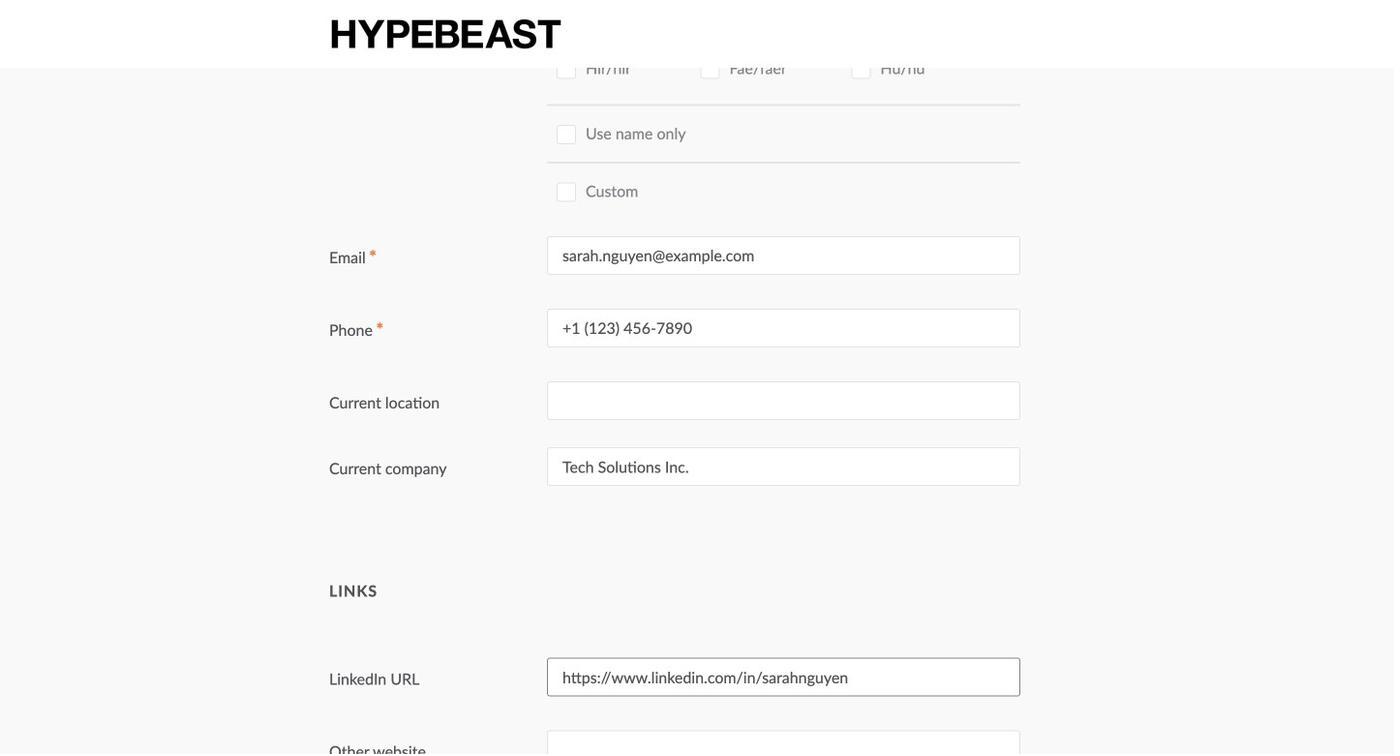 Task type: vqa. For each thing, say whether or not it's contained in the screenshot.
People.ai logo
no



Task type: locate. For each thing, give the bounding box(es) containing it.
None checkbox
[[557, 4, 576, 23], [851, 4, 871, 23], [557, 60, 576, 79], [557, 125, 576, 144], [557, 182, 576, 202], [557, 4, 576, 23], [851, 4, 871, 23], [557, 60, 576, 79], [557, 125, 576, 144], [557, 182, 576, 202]]

hypebeast logo image
[[329, 17, 563, 51]]

None email field
[[547, 236, 1020, 275]]

None text field
[[547, 309, 1020, 347], [547, 447, 1020, 486], [547, 309, 1020, 347], [547, 447, 1020, 486]]

None text field
[[547, 381, 1020, 420], [547, 658, 1020, 697], [547, 731, 1020, 754], [547, 381, 1020, 420], [547, 658, 1020, 697], [547, 731, 1020, 754]]

None checkbox
[[700, 4, 720, 23], [700, 60, 720, 79], [851, 60, 871, 79], [700, 4, 720, 23], [700, 60, 720, 79], [851, 60, 871, 79]]



